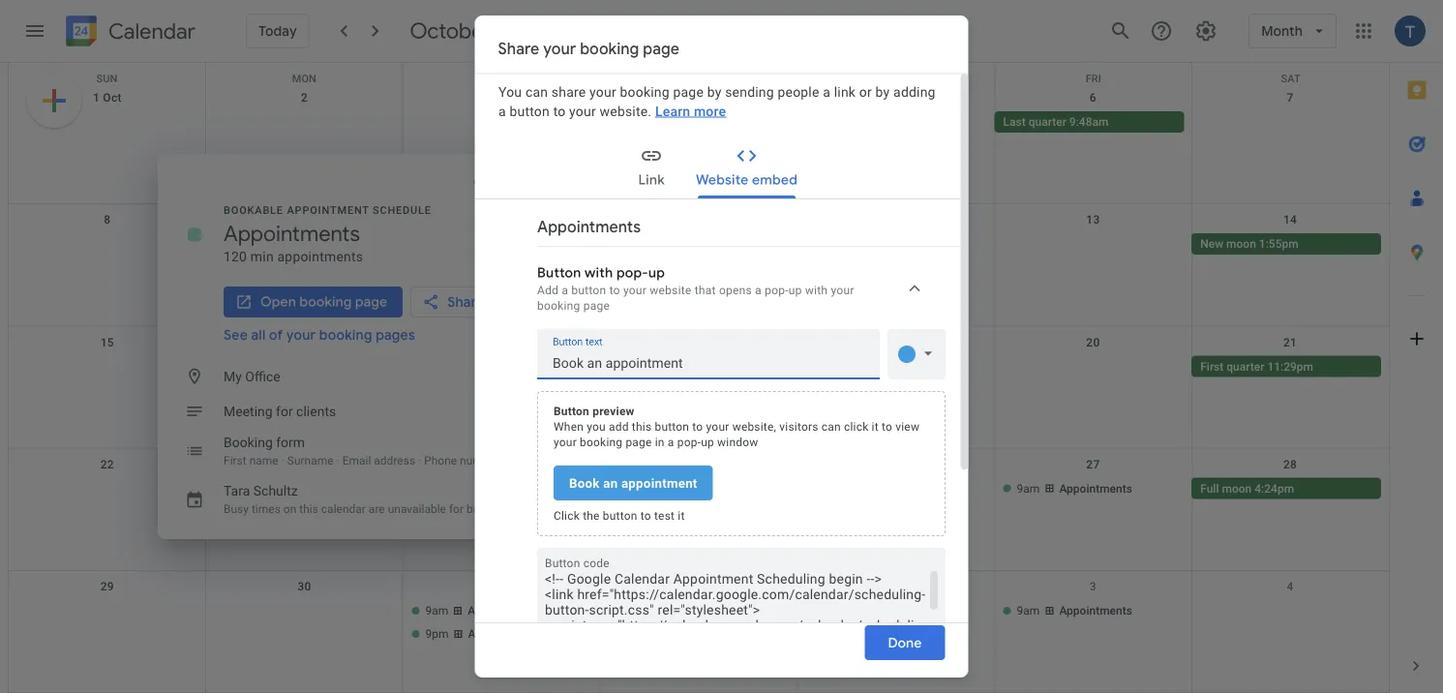 Task type: vqa. For each thing, say whether or not it's contained in the screenshot.
Appointments within the button
yes



Task type: describe. For each thing, give the bounding box(es) containing it.
15
[[100, 335, 114, 349]]

9:48am
[[1070, 115, 1109, 129]]

quarter for 9:48am
[[1029, 115, 1067, 129]]

cell containing appointments
[[403, 478, 600, 524]]

booking down open booking page
[[319, 326, 372, 343]]

1 oct
[[93, 91, 122, 105]]

0 vertical spatial with
[[584, 264, 613, 281]]

9pm for 23
[[425, 505, 449, 519]]

row containing 22
[[9, 449, 1389, 571]]

row containing 29
[[9, 571, 1389, 693]]

share for share your booking page
[[498, 39, 540, 59]]

29
[[100, 580, 114, 593]]

number
[[460, 454, 500, 468]]

calendar heading
[[105, 18, 195, 45]]

button inside you can share your booking page by sending people a link or by adding a button to your website.
[[509, 103, 549, 119]]

or
[[859, 83, 872, 99]]

booking inside the 'tara schultz busy times on this calendar are unavailable for booking'
[[467, 502, 508, 516]]

pages
[[376, 326, 415, 343]]

a right the opens at top
[[755, 283, 761, 297]]

1 for 1 oct
[[93, 91, 100, 105]]

new moon 1:55pm
[[1201, 237, 1299, 251]]

2 · from the left
[[336, 454, 340, 468]]

cell containing 9am
[[403, 600, 600, 647]]

calendar
[[321, 502, 366, 516]]

11:29pm
[[1268, 360, 1314, 373]]

more
[[694, 103, 726, 119]]

times
[[252, 502, 281, 516]]

when
[[553, 420, 583, 433]]

share
[[551, 83, 586, 99]]

0 vertical spatial 2
[[301, 91, 308, 105]]

grid containing 1 oct
[[8, 63, 1389, 693]]

sun
[[96, 73, 117, 85]]

appointment inside button
[[621, 475, 697, 490]]

fri
[[1086, 73, 1101, 85]]

first quarter 11:29pm button
[[1192, 356, 1382, 377]]

0 horizontal spatial pop-
[[616, 264, 648, 281]]

test
[[654, 509, 674, 522]]

adding
[[893, 83, 935, 99]]

button code
[[545, 556, 609, 570]]

first quarter 11:29pm
[[1201, 360, 1314, 373]]

1 vertical spatial 2
[[893, 580, 900, 593]]

28
[[1284, 458, 1298, 471]]

learn
[[655, 103, 690, 119]]

0 vertical spatial 3
[[498, 91, 505, 105]]

bday
[[452, 237, 478, 251]]

all
[[251, 326, 266, 343]]

tara
[[224, 483, 250, 499]]

cell containing file rfp
[[600, 478, 798, 524]]

1 vertical spatial up
[[788, 283, 802, 297]]

to inside you can share your booking page by sending people a link or by adding a button to your website.
[[553, 103, 565, 119]]

office
[[245, 368, 280, 384]]

0 horizontal spatial 4
[[696, 91, 702, 105]]

view
[[895, 420, 919, 433]]

120
[[224, 248, 247, 264]]

window
[[717, 435, 758, 449]]

share button
[[411, 287, 500, 318]]

link
[[834, 83, 855, 99]]

pop- inside button preview when you add this button to your website, visitors can click it to view your booking page in a pop-up window
[[677, 435, 701, 449]]

row containing 15
[[9, 327, 1389, 449]]

schultz
[[253, 483, 298, 499]]

2 by from the left
[[875, 83, 890, 99]]

1 horizontal spatial with
[[805, 283, 828, 297]]

indigenous peoples' day
[[215, 237, 341, 251]]

today
[[258, 23, 297, 39]]

a down you
[[498, 103, 506, 119]]

2 vertical spatial button
[[545, 556, 580, 570]]

full moon 4:24pm button
[[1192, 478, 1382, 499]]

1 horizontal spatial 4
[[1287, 580, 1294, 593]]

a right add
[[561, 283, 568, 297]]

bookable appointment schedule
[[224, 204, 432, 216]]

9
[[301, 213, 308, 227]]

address
[[374, 454, 415, 468]]

of
[[269, 326, 283, 343]]

thu
[[886, 73, 907, 85]]

indigenous peoples' day button
[[210, 234, 396, 255]]

7
[[1287, 91, 1294, 105]]

tara schultz busy times on this calendar are unavailable for booking
[[224, 483, 508, 516]]

day
[[322, 237, 341, 251]]

mon
[[292, 73, 316, 85]]

sat
[[1281, 73, 1301, 85]]

sending
[[725, 83, 774, 99]]

min
[[251, 248, 274, 264]]

row containing sun
[[9, 63, 1389, 85]]

unavailable
[[388, 502, 446, 516]]

button right the on the bottom left of the page
[[602, 509, 637, 522]]

click
[[844, 420, 868, 433]]

see all of your booking pages
[[224, 326, 415, 343]]

done
[[888, 634, 922, 651]]

preview
[[592, 404, 634, 418]]

appointments heading
[[224, 220, 360, 247]]

tue
[[492, 73, 511, 85]]

booking inside button with pop-up add a button to your website that opens a pop-up with your booking page
[[537, 299, 580, 312]]

clients
[[296, 403, 336, 419]]

calendar
[[108, 18, 195, 45]]

bookable
[[224, 204, 284, 216]]

full
[[1201, 482, 1219, 495]]

21
[[1284, 335, 1298, 349]]

page inside you can share your booking page by sending people a link or by adding a button to your website.
[[673, 83, 703, 99]]

see all of your booking pages link
[[224, 326, 415, 343]]

today button
[[246, 14, 310, 48]]

file rfp button
[[600, 478, 790, 499]]

file
[[627, 482, 645, 495]]

appointments
[[277, 248, 363, 264]]

to left the test
[[640, 509, 651, 522]]

to inside button with pop-up add a button to your website that opens a pop-up with your booking page
[[609, 283, 620, 297]]

moon for full
[[1222, 482, 1252, 495]]

wed
[[688, 73, 710, 85]]

you can share your booking page by sending people a link or by adding a button to your website.
[[498, 83, 935, 119]]

30
[[298, 580, 311, 593]]



Task type: locate. For each thing, give the bounding box(es) containing it.
for up form
[[276, 403, 293, 419]]

it right the test
[[677, 509, 685, 522]]

by left 5
[[875, 83, 890, 99]]

open
[[260, 293, 296, 310]]

20
[[1087, 335, 1100, 349]]

a right in
[[667, 435, 674, 449]]

up up 25
[[701, 435, 714, 449]]

1 vertical spatial with
[[805, 283, 828, 297]]

row
[[9, 63, 1389, 85], [9, 82, 1389, 204], [9, 204, 1389, 327], [9, 327, 1389, 449], [9, 449, 1389, 571], [9, 571, 1389, 693]]

opens
[[719, 283, 752, 297]]

website,
[[732, 420, 776, 433]]

0 vertical spatial pop-
[[616, 264, 648, 281]]

0 vertical spatial 4
[[696, 91, 702, 105]]

a inside button preview when you add this button to your website, visitors can click it to view your booking page in a pop-up window
[[667, 435, 674, 449]]

9pm for 30
[[425, 627, 449, 641]]

0 horizontal spatial up
[[648, 264, 665, 281]]

calendar element
[[62, 12, 195, 54]]

1 9pm from the top
[[425, 505, 449, 519]]

2 horizontal spatial pop-
[[764, 283, 788, 297]]

1 horizontal spatial 1
[[683, 580, 690, 593]]

share your booking page
[[498, 39, 680, 59]]

indigenous
[[215, 237, 272, 251]]

booking up website.
[[620, 83, 669, 99]]

button with pop-up add a button to your website that opens a pop-up with your booking page
[[537, 264, 857, 312]]

16
[[298, 335, 311, 349]]

meeting for clients
[[224, 403, 336, 419]]

None text field
[[552, 349, 864, 376]]

1 horizontal spatial up
[[701, 435, 714, 449]]

0 horizontal spatial 1
[[93, 91, 100, 105]]

6 row from the top
[[9, 571, 1389, 693]]

can right you
[[525, 83, 548, 99]]

quarter for 11:29pm
[[1227, 360, 1265, 373]]

appointments inside share your booking page dialog
[[537, 216, 641, 236]]

to up 25
[[692, 420, 703, 433]]

moon for new
[[1227, 237, 1257, 251]]

0 vertical spatial first
[[1201, 360, 1224, 373]]

appointments
[[537, 216, 641, 236], [224, 220, 360, 247], [468, 482, 541, 495], [1059, 482, 1133, 495], [468, 505, 541, 519], [665, 505, 738, 519], [468, 604, 541, 617], [665, 604, 738, 617], [862, 604, 935, 617], [1059, 604, 1133, 617], [468, 627, 541, 641]]

1 vertical spatial 9pm
[[425, 627, 449, 641]]

button for button preview
[[553, 404, 589, 418]]

27
[[1087, 458, 1100, 471]]

4:24pm
[[1255, 482, 1294, 495]]

1 vertical spatial 3
[[1090, 580, 1097, 593]]

button inside button preview when you add this button to your website, visitors can click it to view your booking page in a pop-up window
[[553, 404, 589, 418]]

form
[[276, 434, 305, 450]]

booking inside you can share your booking page by sending people a link or by adding a button to your website.
[[620, 83, 669, 99]]

by up more
[[707, 83, 721, 99]]

my office
[[224, 368, 280, 384]]

booking down add
[[537, 299, 580, 312]]

4
[[696, 91, 702, 105], [1287, 580, 1294, 593]]

cell
[[9, 111, 206, 135], [206, 111, 403, 135], [403, 111, 600, 135], [600, 111, 798, 135], [798, 111, 995, 135], [1192, 111, 1389, 135], [9, 234, 206, 257], [600, 234, 798, 257], [798, 234, 995, 257], [995, 234, 1192, 257], [9, 356, 206, 379], [206, 356, 403, 379], [403, 356, 600, 379], [600, 356, 798, 379], [798, 356, 995, 379], [995, 356, 1192, 379], [9, 478, 206, 524], [206, 478, 403, 524], [403, 478, 600, 524], [600, 478, 798, 524], [9, 600, 206, 647], [206, 600, 403, 647], [403, 600, 600, 647], [1192, 600, 1389, 647]]

0 horizontal spatial share
[[448, 293, 484, 310]]

0 vertical spatial up
[[648, 264, 665, 281]]

to left website
[[609, 283, 620, 297]]

2023
[[497, 17, 544, 45]]

1 horizontal spatial ·
[[336, 454, 340, 468]]

by
[[707, 83, 721, 99], [875, 83, 890, 99]]

the
[[582, 509, 599, 522]]

22
[[100, 458, 114, 471]]

share for share
[[448, 293, 484, 310]]

for right unavailable
[[449, 502, 464, 516]]

1 vertical spatial 4
[[1287, 580, 1294, 593]]

quarter right last
[[1029, 115, 1067, 129]]

october 2023 button
[[402, 17, 575, 45]]

appointments inside button
[[468, 482, 541, 495]]

3 · from the left
[[418, 454, 421, 468]]

0 vertical spatial quarter
[[1029, 115, 1067, 129]]

1 vertical spatial first
[[224, 454, 247, 468]]

to left view
[[881, 420, 892, 433]]

1:55pm
[[1259, 237, 1299, 251]]

button for button with pop-up
[[537, 264, 581, 281]]

grid
[[8, 63, 1389, 693]]

click the button to test it
[[553, 509, 685, 522]]

6
[[1090, 91, 1097, 105]]

this inside the 'tara schultz busy times on this calendar are unavailable for booking'
[[299, 502, 318, 516]]

last quarter 9:48am
[[1004, 115, 1109, 129]]

share down bday
[[448, 293, 484, 310]]

booking up share
[[580, 39, 639, 59]]

to
[[553, 103, 565, 119], [609, 283, 620, 297], [692, 420, 703, 433], [881, 420, 892, 433], [640, 509, 651, 522]]

first left 11:29pm
[[1201, 360, 1224, 373]]

1 horizontal spatial quarter
[[1227, 360, 1265, 373]]

0 horizontal spatial it
[[677, 509, 685, 522]]

this for preview
[[632, 420, 651, 433]]

button up the when
[[553, 404, 589, 418]]

0 horizontal spatial with
[[584, 264, 613, 281]]

0 horizontal spatial 3
[[498, 91, 505, 105]]

120 min appointments
[[224, 248, 363, 264]]

1 row from the top
[[9, 63, 1389, 85]]

· left phone
[[418, 454, 421, 468]]

book
[[569, 475, 599, 490]]

share inside share your booking page dialog
[[498, 39, 540, 59]]

up up website
[[648, 264, 665, 281]]

moon right full
[[1222, 482, 1252, 495]]

1 horizontal spatial by
[[875, 83, 890, 99]]

button up in
[[654, 420, 689, 433]]

a left link
[[823, 83, 830, 99]]

pop-
[[616, 264, 648, 281], [764, 283, 788, 297], [677, 435, 701, 449]]

1 vertical spatial share
[[448, 293, 484, 310]]

0 vertical spatial it
[[871, 420, 878, 433]]

1 vertical spatial moon
[[1222, 482, 1252, 495]]

this right on
[[299, 502, 318, 516]]

add
[[608, 420, 628, 433]]

1 by from the left
[[707, 83, 721, 99]]

moon right new
[[1227, 237, 1257, 251]]

page inside button with pop-up add a button to your website that opens a pop-up with your booking page
[[583, 299, 610, 312]]

19
[[889, 335, 903, 349]]

1 horizontal spatial it
[[871, 420, 878, 433]]

button inside button preview when you add this button to your website, visitors can click it to view your booking page in a pop-up window
[[654, 420, 689, 433]]

14
[[1284, 213, 1298, 227]]

1 horizontal spatial 3
[[1090, 580, 1097, 593]]

quarter inside 'button'
[[1227, 360, 1265, 373]]

1 horizontal spatial can
[[821, 420, 841, 433]]

1 horizontal spatial pop-
[[677, 435, 701, 449]]

share your booking page dialog
[[475, 15, 969, 693]]

an
[[603, 475, 618, 490]]

· left the email
[[336, 454, 340, 468]]

1 left "nov"
[[683, 580, 690, 593]]

0 horizontal spatial this
[[299, 502, 318, 516]]

0 horizontal spatial quarter
[[1029, 115, 1067, 129]]

can
[[525, 83, 548, 99], [821, 420, 841, 433]]

23
[[298, 458, 311, 471]]

this right add
[[632, 420, 651, 433]]

0 vertical spatial this
[[632, 420, 651, 433]]

1 nov
[[683, 580, 715, 593]]

book an appointment button
[[553, 465, 713, 500]]

button preview when you add this button to your website, visitors can click it to view your booking page in a pop-up window
[[553, 404, 919, 449]]

to down share
[[553, 103, 565, 119]]

booking down appointments button
[[467, 502, 508, 516]]

3 row from the top
[[9, 204, 1389, 327]]

appointments button
[[403, 478, 593, 499]]

quarter inside "button"
[[1029, 115, 1067, 129]]

first inside booking form first name · surname · email address · phone number
[[224, 454, 247, 468]]

up
[[648, 264, 665, 281], [788, 283, 802, 297], [701, 435, 714, 449]]

13
[[1087, 213, 1100, 227]]

0 horizontal spatial can
[[525, 83, 548, 99]]

1 for 1 nov
[[683, 580, 690, 593]]

2 horizontal spatial ·
[[418, 454, 421, 468]]

0 horizontal spatial 2
[[301, 91, 308, 105]]

button inside button with pop-up add a button to your website that opens a pop-up with your booking page
[[571, 283, 606, 297]]

1 horizontal spatial first
[[1201, 360, 1224, 373]]

1 vertical spatial appointment
[[621, 475, 697, 490]]

1 vertical spatial can
[[821, 420, 841, 433]]

website
[[649, 283, 691, 297]]

1 horizontal spatial this
[[632, 420, 651, 433]]

1 vertical spatial pop-
[[764, 283, 788, 297]]

name
[[249, 454, 279, 468]]

moon inside button
[[1227, 237, 1257, 251]]

1 · from the left
[[281, 454, 284, 468]]

2 vertical spatial up
[[701, 435, 714, 449]]

1 vertical spatial this
[[299, 502, 318, 516]]

0 vertical spatial 9pm
[[425, 505, 449, 519]]

2 horizontal spatial up
[[788, 283, 802, 297]]

website.
[[599, 103, 651, 119]]

button up add
[[537, 264, 581, 281]]

up right the opens at top
[[788, 283, 802, 297]]

up inside button preview when you add this button to your website, visitors can click it to view your booking page in a pop-up window
[[701, 435, 714, 449]]

2 down mon
[[301, 91, 308, 105]]

share up 'tue'
[[498, 39, 540, 59]]

0 vertical spatial for
[[276, 403, 293, 419]]

booking inside button preview when you add this button to your website, visitors can click it to view your booking page in a pop-up window
[[580, 435, 622, 449]]

2 vertical spatial pop-
[[677, 435, 701, 449]]

button left code
[[545, 556, 580, 570]]

moon
[[1227, 237, 1257, 251], [1222, 482, 1252, 495]]

first down booking
[[224, 454, 247, 468]]

18
[[692, 335, 706, 349]]

1 vertical spatial 1
[[683, 580, 690, 593]]

1 vertical spatial quarter
[[1227, 360, 1265, 373]]

can inside button preview when you add this button to your website, visitors can click it to view your booking page in a pop-up window
[[821, 420, 841, 433]]

row containing 8
[[9, 204, 1389, 327]]

1 vertical spatial for
[[449, 502, 464, 516]]

button inside button with pop-up add a button to your website that opens a pop-up with your booking page
[[537, 264, 581, 281]]

2 row from the top
[[9, 82, 1389, 204]]

button right add
[[571, 283, 606, 297]]

1
[[93, 91, 100, 105], [683, 580, 690, 593]]

0 vertical spatial can
[[525, 83, 548, 99]]

0 vertical spatial 1
[[93, 91, 100, 105]]

0 horizontal spatial appointment
[[287, 204, 369, 216]]

rfp
[[648, 482, 669, 495]]

page inside button preview when you add this button to your website, visitors can click it to view your booking page in a pop-up window
[[625, 435, 652, 449]]

booking up see all of your booking pages
[[300, 293, 352, 310]]

booking down you
[[580, 435, 622, 449]]

booking form first name · surname · email address · phone number
[[224, 434, 500, 468]]

busy
[[224, 502, 249, 516]]

1 vertical spatial button
[[553, 404, 589, 418]]

email
[[342, 454, 371, 468]]

first inside 'button'
[[1201, 360, 1224, 373]]

visitors
[[779, 420, 818, 433]]

Button code text field
[[545, 571, 938, 652]]

0 vertical spatial appointment
[[287, 204, 369, 216]]

4 row from the top
[[9, 327, 1389, 449]]

for
[[276, 403, 293, 419], [449, 502, 464, 516]]

1 horizontal spatial appointment
[[621, 475, 697, 490]]

you
[[498, 83, 522, 99]]

1 left oct
[[93, 91, 100, 105]]

tab list
[[1390, 63, 1443, 639]]

1 horizontal spatial share
[[498, 39, 540, 59]]

click
[[553, 509, 579, 522]]

page
[[643, 39, 680, 59], [673, 83, 703, 99], [355, 293, 387, 310], [583, 299, 610, 312], [625, 435, 652, 449]]

this inside button preview when you add this button to your website, visitors can click it to view your booking page in a pop-up window
[[632, 420, 651, 433]]

last quarter 9:48am button
[[995, 111, 1184, 133]]

new
[[1201, 237, 1224, 251]]

0 horizontal spatial ·
[[281, 454, 284, 468]]

0 horizontal spatial first
[[224, 454, 247, 468]]

2 up done button
[[893, 580, 900, 593]]

people
[[777, 83, 819, 99]]

9am
[[1017, 482, 1040, 495], [623, 505, 646, 519], [425, 604, 448, 617], [623, 604, 646, 617], [820, 604, 843, 617], [1017, 604, 1040, 617]]

it right click
[[871, 420, 878, 433]]

this
[[632, 420, 651, 433], [299, 502, 318, 516]]

1 vertical spatial it
[[677, 509, 685, 522]]

2
[[301, 91, 308, 105], [893, 580, 900, 593]]

file rfp
[[627, 482, 669, 495]]

·
[[281, 454, 284, 468], [336, 454, 340, 468], [418, 454, 421, 468]]

in
[[655, 435, 664, 449]]

button down you
[[509, 103, 549, 119]]

moon inside button
[[1222, 482, 1252, 495]]

0 vertical spatial moon
[[1227, 237, 1257, 251]]

phone
[[424, 454, 457, 468]]

my
[[224, 368, 242, 384]]

1 horizontal spatial 2
[[893, 580, 900, 593]]

are
[[369, 502, 385, 516]]

this for schultz
[[299, 502, 318, 516]]

2 9pm from the top
[[425, 627, 449, 641]]

nov
[[693, 580, 715, 593]]

for inside the 'tara schultz busy times on this calendar are unavailable for booking'
[[449, 502, 464, 516]]

can inside you can share your booking page by sending people a link or by adding a button to your website.
[[525, 83, 548, 99]]

can left click
[[821, 420, 841, 433]]

booking
[[580, 39, 639, 59], [620, 83, 669, 99], [300, 293, 352, 310], [537, 299, 580, 312], [319, 326, 372, 343], [580, 435, 622, 449], [467, 502, 508, 516]]

share inside share button
[[448, 293, 484, 310]]

a
[[823, 83, 830, 99], [498, 103, 506, 119], [561, 283, 568, 297], [755, 283, 761, 297], [667, 435, 674, 449]]

button
[[509, 103, 549, 119], [571, 283, 606, 297], [654, 420, 689, 433], [602, 509, 637, 522]]

0 vertical spatial share
[[498, 39, 540, 59]]

booking
[[224, 434, 273, 450]]

0 vertical spatial button
[[537, 264, 581, 281]]

quarter left 11:29pm
[[1227, 360, 1265, 373]]

you
[[586, 420, 605, 433]]

3
[[498, 91, 505, 105], [1090, 580, 1097, 593]]

0 horizontal spatial by
[[707, 83, 721, 99]]

surname
[[287, 454, 334, 468]]

5 row from the top
[[9, 449, 1389, 571]]

1 horizontal spatial for
[[449, 502, 464, 516]]

it inside button preview when you add this button to your website, visitors can click it to view your booking page in a pop-up window
[[871, 420, 878, 433]]

· right name
[[281, 454, 284, 468]]

0 horizontal spatial for
[[276, 403, 293, 419]]

row containing 1 oct
[[9, 82, 1389, 204]]



